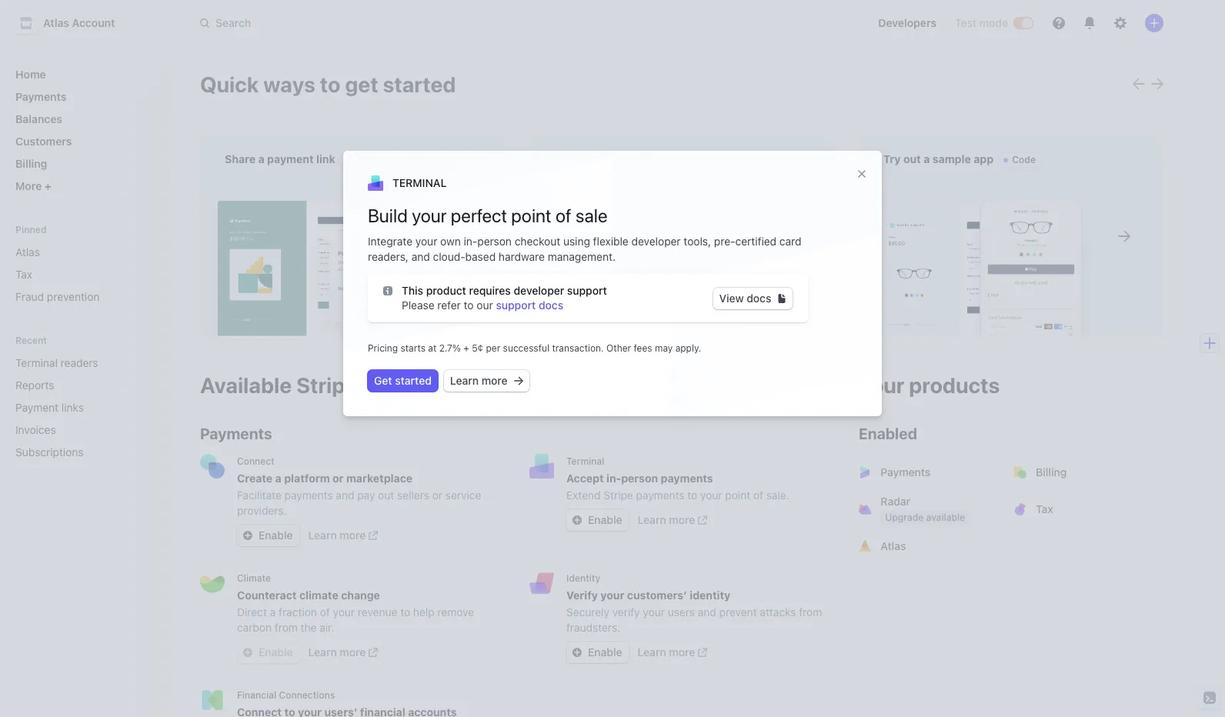 Task type: vqa. For each thing, say whether or not it's contained in the screenshot.
top from
yes



Task type: locate. For each thing, give the bounding box(es) containing it.
svg image for enable link associated with verify
[[573, 648, 582, 657]]

mode
[[980, 16, 1008, 29]]

0 vertical spatial payments
[[15, 90, 66, 103]]

learn more link for direct a fraction of your revenue to help remove carbon from the air.
[[308, 645, 378, 660]]

stripe right extend
[[604, 489, 633, 502]]

1 vertical spatial in-
[[607, 472, 621, 485]]

1 horizontal spatial atlas link
[[850, 528, 1008, 565]]

a
[[258, 152, 265, 166], [924, 152, 930, 166], [275, 472, 282, 485], [270, 606, 276, 619]]

docs right the "view"
[[747, 291, 772, 305]]

0 horizontal spatial products
[[362, 373, 453, 398]]

learn more for securely verify your users and prevent attacks from fraudsters.
[[638, 646, 695, 659]]

from down the fraction
[[275, 621, 298, 634]]

payments
[[661, 472, 713, 485], [285, 489, 333, 502], [636, 489, 685, 502]]

learn more link down air.
[[308, 645, 378, 660]]

and down identity
[[698, 606, 717, 619]]

a down counteract
[[270, 606, 276, 619]]

point up checkout
[[511, 204, 552, 226]]

readers
[[61, 356, 98, 369]]

your left own
[[416, 235, 438, 248]]

0 vertical spatial atlas link
[[9, 239, 157, 265]]

in- up the based
[[464, 235, 478, 248]]

your up air.
[[333, 606, 355, 619]]

of left sale
[[556, 204, 572, 226]]

1 vertical spatial payments
[[200, 425, 272, 443]]

learn more down pay
[[308, 529, 366, 542]]

more down users
[[669, 646, 695, 659]]

fees
[[634, 342, 652, 354]]

connect create a platform or marketplace facilitate payments and pay out sellers or service providers.
[[237, 456, 481, 517]]

payments inside connect create a platform or marketplace facilitate payments and pay out sellers or service providers.
[[285, 489, 333, 502]]

svg image inside enable link
[[573, 648, 582, 657]]

2 horizontal spatial svg image
[[778, 294, 787, 303]]

test mode
[[955, 16, 1008, 29]]

0 vertical spatial and
[[412, 250, 430, 263]]

or right sellers
[[432, 489, 443, 502]]

of left sale.
[[754, 489, 764, 502]]

a left the sample
[[924, 152, 930, 166]]

0 horizontal spatial billing link
[[9, 151, 157, 176]]

in- right the accept
[[607, 472, 621, 485]]

billing inside "core navigation links" element
[[15, 157, 47, 170]]

0 horizontal spatial payments
[[15, 90, 66, 103]]

enable down providers.
[[259, 529, 293, 542]]

0 horizontal spatial atlas
[[15, 246, 40, 259]]

and left pay
[[336, 489, 354, 502]]

enable for extend stripe payments to your point of sale.
[[588, 513, 622, 527]]

1 horizontal spatial billing link
[[1005, 454, 1164, 491]]

svg image inside learn more link
[[514, 376, 523, 385]]

code for share a payment link
[[369, 154, 391, 166]]

1 no code from the left
[[354, 154, 391, 166]]

learn more for extend stripe payments to your point of sale.
[[638, 513, 695, 527]]

atlas down pinned
[[15, 246, 40, 259]]

0 horizontal spatial terminal
[[15, 356, 58, 369]]

0 horizontal spatial person
[[477, 235, 512, 248]]

more for facilitate payments and pay out sellers or service providers.
[[340, 529, 366, 542]]

learn down air.
[[308, 646, 337, 659]]

2 horizontal spatial terminal
[[567, 456, 605, 467]]

1 vertical spatial support
[[496, 298, 536, 311]]

no code right link on the left of the page
[[354, 154, 391, 166]]

0 horizontal spatial payments link
[[9, 84, 157, 109]]

developers link
[[872, 11, 943, 35]]

link
[[316, 152, 335, 166]]

payments up connect
[[200, 425, 272, 443]]

more for direct a fraction of your revenue to help remove carbon from the air.
[[340, 646, 366, 659]]

point left sale.
[[725, 489, 751, 502]]

1 horizontal spatial from
[[799, 606, 822, 619]]

in- inside terminal accept in-person payments extend stripe payments to your point of sale.
[[607, 472, 621, 485]]

core navigation links element
[[9, 62, 157, 199]]

0 vertical spatial from
[[799, 606, 822, 619]]

customers
[[15, 135, 72, 148]]

0 horizontal spatial of
[[320, 606, 330, 619]]

docs up pricing starts at 2.7% + 5¢ per successful transaction. other fees may apply.
[[539, 298, 564, 311]]

successful
[[503, 342, 550, 354]]

no code for share a payment link
[[354, 154, 391, 166]]

0 horizontal spatial code
[[369, 154, 391, 166]]

docs inside this product requires developer support please refer to our support docs
[[539, 298, 564, 311]]

of
[[556, 204, 572, 226], [754, 489, 764, 502], [320, 606, 330, 619]]

connect
[[237, 456, 275, 467]]

svg image down extend
[[573, 516, 582, 525]]

person right the accept
[[621, 472, 658, 485]]

0 vertical spatial person
[[477, 235, 512, 248]]

counteract
[[237, 589, 297, 602]]

2 vertical spatial of
[[320, 606, 330, 619]]

invoices
[[15, 423, 56, 436]]

payments up balances
[[15, 90, 66, 103]]

learn more down users
[[638, 646, 695, 659]]

balances link
[[9, 106, 157, 132]]

1 horizontal spatial billing
[[1036, 466, 1067, 479]]

enable link down extend
[[567, 510, 629, 531]]

quick
[[200, 72, 259, 97]]

this
[[402, 284, 423, 297]]

home link
[[9, 62, 157, 87]]

1 horizontal spatial no code
[[656, 154, 693, 166]]

1 horizontal spatial and
[[412, 250, 430, 263]]

developer left tools,
[[632, 235, 681, 248]]

providers.
[[237, 504, 287, 517]]

1 horizontal spatial out
[[904, 152, 921, 166]]

learn more link down users
[[638, 645, 708, 660]]

verify
[[613, 606, 640, 619]]

1 vertical spatial and
[[336, 489, 354, 502]]

get
[[374, 374, 392, 387]]

get started button
[[368, 370, 438, 392]]

+
[[464, 342, 469, 354]]

your down customers'
[[643, 606, 665, 619]]

developer inside this product requires developer support please refer to our support docs
[[514, 284, 564, 297]]

more
[[482, 374, 508, 387], [669, 513, 695, 527], [340, 529, 366, 542], [340, 646, 366, 659], [669, 646, 695, 659]]

account
[[72, 16, 115, 29]]

0 horizontal spatial no code
[[354, 154, 391, 166]]

0 vertical spatial stripe
[[296, 373, 357, 398]]

no code right invoice
[[656, 154, 693, 166]]

search
[[216, 16, 251, 29]]

out down marketplace
[[378, 489, 394, 502]]

identity
[[690, 589, 731, 602]]

toolbar
[[1133, 77, 1164, 92]]

ways
[[263, 72, 316, 97]]

learn more down terminal accept in-person payments extend stripe payments to your point of sale. on the bottom of the page
[[638, 513, 695, 527]]

more down revenue
[[340, 646, 366, 659]]

available stripe products
[[200, 373, 453, 398]]

of up air.
[[320, 606, 330, 619]]

1 vertical spatial person
[[621, 472, 658, 485]]

refer
[[438, 298, 461, 311]]

atlas link up "fraud prevention" link
[[9, 239, 157, 265]]

2 code from the left
[[671, 154, 693, 166]]

terminal inside 'recent' element
[[15, 356, 58, 369]]

0 horizontal spatial tax
[[15, 268, 32, 281]]

1 vertical spatial point
[[725, 489, 751, 502]]

test
[[955, 16, 977, 29]]

and left cloud-
[[412, 250, 430, 263]]

enable link for verify
[[567, 642, 629, 664]]

0 vertical spatial developer
[[632, 235, 681, 248]]

0 vertical spatial payments link
[[9, 84, 157, 109]]

atlas link down available
[[850, 528, 1008, 565]]

1 horizontal spatial terminal
[[393, 176, 447, 189]]

svg image right view docs
[[778, 294, 787, 303]]

enable down carbon
[[259, 646, 293, 659]]

learn more link for securely verify your users and prevent attacks from fraudsters.
[[638, 645, 708, 660]]

financial connections
[[237, 690, 335, 701]]

an
[[584, 152, 597, 166]]

own
[[440, 235, 461, 248]]

view docs
[[719, 291, 772, 305]]

invoice
[[600, 152, 637, 166]]

learn more down 5¢
[[450, 374, 508, 387]]

point
[[511, 204, 552, 226], [725, 489, 751, 502]]

enable down extend
[[588, 513, 622, 527]]

no right invoice
[[656, 154, 668, 166]]

out right try
[[904, 152, 921, 166]]

more for extend stripe payments to your point of sale.
[[669, 513, 695, 527]]

svg image down providers.
[[243, 531, 252, 540]]

no
[[354, 154, 367, 166], [656, 154, 668, 166]]

2 vertical spatial payments
[[881, 466, 931, 479]]

terminal
[[393, 176, 447, 189], [15, 356, 58, 369], [567, 456, 605, 467]]

support down management.
[[567, 284, 607, 297]]

atlas left the account
[[43, 16, 69, 29]]

0 vertical spatial terminal
[[393, 176, 447, 189]]

0 horizontal spatial developer
[[514, 284, 564, 297]]

1 horizontal spatial of
[[556, 204, 572, 226]]

terminal for terminal readers
[[15, 356, 58, 369]]

svg image inside view docs link
[[778, 294, 787, 303]]

enable down "fraudsters."
[[588, 646, 622, 659]]

1 vertical spatial developer
[[514, 284, 564, 297]]

1 horizontal spatial point
[[725, 489, 751, 502]]

code right link on the left of the page
[[369, 154, 391, 166]]

a right create
[[275, 472, 282, 485]]

0 horizontal spatial stripe
[[296, 373, 357, 398]]

at
[[428, 342, 437, 354]]

0 horizontal spatial in-
[[464, 235, 478, 248]]

1 vertical spatial atlas link
[[850, 528, 1008, 565]]

this product requires developer support please refer to our support docs
[[402, 284, 607, 311]]

send
[[554, 152, 581, 166]]

0 vertical spatial atlas
[[43, 16, 69, 29]]

enable link down providers.
[[237, 525, 299, 547]]

svg image down "fraudsters."
[[573, 648, 582, 657]]

learn more link down pay
[[308, 528, 378, 543]]

0 horizontal spatial from
[[275, 621, 298, 634]]

your left sale.
[[701, 489, 723, 502]]

svg image down successful
[[514, 376, 523, 385]]

of inside terminal accept in-person payments extend stripe payments to your point of sale.
[[754, 489, 764, 502]]

docs
[[747, 291, 772, 305], [539, 298, 564, 311]]

svg image down carbon
[[243, 648, 252, 657]]

your inside terminal accept in-person payments extend stripe payments to your point of sale.
[[701, 489, 723, 502]]

1 vertical spatial atlas
[[15, 246, 40, 259]]

1 vertical spatial stripe
[[604, 489, 633, 502]]

terminal up reports
[[15, 356, 58, 369]]

help
[[413, 606, 435, 619]]

1 horizontal spatial developer
[[632, 235, 681, 248]]

1 horizontal spatial atlas
[[43, 16, 69, 29]]

build your perfect point of sale
[[368, 204, 608, 226]]

2 no from the left
[[656, 154, 668, 166]]

accept
[[567, 472, 604, 485]]

learn more link down per
[[444, 370, 529, 392]]

a inside connect create a platform or marketplace facilitate payments and pay out sellers or service providers.
[[275, 472, 282, 485]]

learn more for facilitate payments and pay out sellers or service providers.
[[308, 529, 366, 542]]

fraud prevention link
[[9, 284, 157, 309]]

terminal for terminal
[[393, 176, 447, 189]]

from right the attacks
[[799, 606, 822, 619]]

0 horizontal spatial docs
[[539, 298, 564, 311]]

terminal up build
[[393, 176, 447, 189]]

svg image
[[778, 294, 787, 303], [243, 648, 252, 657], [573, 648, 582, 657]]

learn more link
[[444, 370, 529, 392], [638, 513, 708, 528], [308, 528, 378, 543], [308, 645, 378, 660], [638, 645, 708, 660]]

flexible
[[593, 235, 629, 248]]

learn more down air.
[[308, 646, 366, 659]]

and inside identity verify your customers' identity securely verify your users and prevent attacks from fraudsters.
[[698, 606, 717, 619]]

air.
[[320, 621, 334, 634]]

learn more link down terminal accept in-person payments extend stripe payments to your point of sale. on the bottom of the page
[[638, 513, 708, 528]]

1 vertical spatial out
[[378, 489, 394, 502]]

enable link down "fraudsters."
[[567, 642, 629, 664]]

platform
[[284, 472, 330, 485]]

a right share
[[258, 152, 265, 166]]

1 vertical spatial or
[[432, 489, 443, 502]]

more down terminal accept in-person payments extend stripe payments to your point of sale. on the bottom of the page
[[669, 513, 695, 527]]

sale.
[[767, 489, 790, 502]]

product
[[426, 284, 466, 297]]

1 horizontal spatial docs
[[747, 291, 772, 305]]

enable
[[588, 513, 622, 527], [259, 529, 293, 542], [259, 646, 293, 659], [588, 646, 622, 659]]

learn
[[450, 374, 479, 387], [638, 513, 666, 527], [308, 529, 337, 542], [308, 646, 337, 659], [638, 646, 666, 659]]

from inside identity verify your customers' identity securely verify your users and prevent attacks from fraudsters.
[[799, 606, 822, 619]]

build
[[368, 204, 408, 226]]

1 horizontal spatial payments
[[200, 425, 272, 443]]

payments up radar
[[881, 466, 931, 479]]

1 horizontal spatial support
[[567, 284, 607, 297]]

atlas down 'upgrade'
[[881, 540, 906, 553]]

try
[[884, 152, 901, 166]]

0 horizontal spatial or
[[333, 472, 344, 485]]

payment
[[15, 401, 59, 414]]

and
[[412, 250, 430, 263], [336, 489, 354, 502], [698, 606, 717, 619]]

1 vertical spatial started
[[395, 374, 432, 387]]

started inside button
[[395, 374, 432, 387]]

Search search field
[[191, 9, 625, 37]]

carbon
[[237, 621, 272, 634]]

direct
[[237, 606, 267, 619]]

0 vertical spatial tax
[[15, 268, 32, 281]]

1 vertical spatial of
[[754, 489, 764, 502]]

code right invoice
[[671, 154, 693, 166]]

sample
[[933, 152, 971, 166]]

change
[[341, 589, 380, 602]]

1 no from the left
[[354, 154, 367, 166]]

subscriptions
[[15, 446, 84, 459]]

payments link up 'radar upgrade available'
[[850, 454, 1008, 491]]

0 horizontal spatial out
[[378, 489, 394, 502]]

1 vertical spatial terminal
[[15, 356, 58, 369]]

readers,
[[368, 250, 409, 263]]

svg image
[[383, 286, 393, 295], [514, 376, 523, 385], [573, 516, 582, 525], [243, 531, 252, 540]]

developers
[[879, 16, 937, 29]]

0 horizontal spatial billing
[[15, 157, 47, 170]]

1 vertical spatial tax link
[[1005, 491, 1164, 528]]

1 code from the left
[[369, 154, 391, 166]]

2 vertical spatial terminal
[[567, 456, 605, 467]]

1 horizontal spatial payments link
[[850, 454, 1008, 491]]

2 no code from the left
[[656, 154, 693, 166]]

from inside climate counteract climate change direct a fraction of your revenue to help remove carbon from the air.
[[275, 621, 298, 634]]

learn down platform
[[308, 529, 337, 542]]

1 horizontal spatial products
[[909, 373, 1000, 398]]

payments link up the customers link
[[9, 84, 157, 109]]

1 vertical spatial from
[[275, 621, 298, 634]]

person up the based
[[477, 235, 512, 248]]

1 horizontal spatial no
[[656, 154, 668, 166]]

stripe left get
[[296, 373, 357, 398]]

securely
[[567, 606, 610, 619]]

payments for facilitate payments and pay out sellers or service providers.
[[285, 489, 333, 502]]

or right platform
[[333, 472, 344, 485]]

fraction
[[279, 606, 317, 619]]

svg image for view docs link
[[778, 294, 787, 303]]

terminal up the accept
[[567, 456, 605, 467]]

developer up support docs link
[[514, 284, 564, 297]]

2 vertical spatial atlas
[[881, 540, 906, 553]]

of inside climate counteract climate change direct a fraction of your revenue to help remove carbon from the air.
[[320, 606, 330, 619]]

1 vertical spatial tax
[[1036, 503, 1054, 516]]

apply.
[[676, 342, 701, 354]]

atlas link
[[9, 239, 157, 265], [850, 528, 1008, 565]]

terminal for terminal accept in-person payments extend stripe payments to your point of sale.
[[567, 456, 605, 467]]

atlas inside button
[[43, 16, 69, 29]]

0 horizontal spatial atlas link
[[9, 239, 157, 265]]

2 products from the left
[[909, 373, 1000, 398]]

1 horizontal spatial code
[[671, 154, 693, 166]]

1 horizontal spatial stripe
[[604, 489, 633, 502]]

0 horizontal spatial svg image
[[243, 648, 252, 657]]

0 horizontal spatial no
[[354, 154, 367, 166]]

svg image for enable link for stripe
[[573, 516, 582, 525]]

2 horizontal spatial and
[[698, 606, 717, 619]]

0 vertical spatial of
[[556, 204, 572, 226]]

pre-
[[714, 235, 736, 248]]

your
[[412, 204, 447, 226], [416, 235, 438, 248], [701, 489, 723, 502], [601, 589, 625, 602], [333, 606, 355, 619], [643, 606, 665, 619]]

1 horizontal spatial person
[[621, 472, 658, 485]]

shift section content left image
[[1133, 77, 1145, 90]]

billing link
[[9, 151, 157, 176], [1005, 454, 1164, 491]]

learn down verify
[[638, 646, 666, 659]]

more button
[[9, 173, 157, 199]]

more down pay
[[340, 529, 366, 542]]

0 horizontal spatial tax link
[[9, 262, 157, 287]]

support down requires
[[496, 298, 536, 311]]

2 vertical spatial and
[[698, 606, 717, 619]]

0 horizontal spatial point
[[511, 204, 552, 226]]

0 vertical spatial billing
[[15, 157, 47, 170]]

2 horizontal spatial atlas
[[881, 540, 906, 553]]

0 horizontal spatial and
[[336, 489, 354, 502]]

products right the your
[[909, 373, 1000, 398]]

out inside connect create a platform or marketplace facilitate payments and pay out sellers or service providers.
[[378, 489, 394, 502]]

terminal inside terminal accept in-person payments extend stripe payments to your point of sale.
[[567, 456, 605, 467]]

svg image inside enable button
[[243, 648, 252, 657]]

products down starts
[[362, 373, 453, 398]]

learn down terminal accept in-person payments extend stripe payments to your point of sale. on the bottom of the page
[[638, 513, 666, 527]]

0 vertical spatial in-
[[464, 235, 478, 248]]

no right link on the left of the page
[[354, 154, 367, 166]]

revenue
[[358, 606, 398, 619]]



Task type: describe. For each thing, give the bounding box(es) containing it.
svg image for enable link for facilitate
[[243, 531, 252, 540]]

learn more for direct a fraction of your revenue to help remove carbon from the air.
[[308, 646, 366, 659]]

0 vertical spatial tax link
[[9, 262, 157, 287]]

more
[[15, 179, 45, 192]]

your
[[859, 373, 905, 398]]

to inside terminal accept in-person payments extend stripe payments to your point of sale.
[[688, 489, 698, 502]]

svg image for enable button in the left of the page
[[243, 648, 252, 657]]

stripe inside terminal accept in-person payments extend stripe payments to your point of sale.
[[604, 489, 633, 502]]

radar upgrade available
[[881, 495, 965, 523]]

integrate your own in-person checkout using flexible developer tools, pre-certified card readers, and cloud-based hardware management.
[[368, 235, 802, 263]]

in- inside 'integrate your own in-person checkout using flexible developer tools, pre-certified card readers, and cloud-based hardware management.'
[[464, 235, 478, 248]]

person inside terminal accept in-person payments extend stripe payments to your point of sale.
[[621, 472, 658, 485]]

developer inside 'integrate your own in-person checkout using flexible developer tools, pre-certified card readers, and cloud-based hardware management.'
[[632, 235, 681, 248]]

share
[[225, 152, 256, 166]]

no for share a payment link
[[354, 154, 367, 166]]

sale
[[576, 204, 608, 226]]

atlas account button
[[15, 12, 130, 34]]

payment links link
[[9, 395, 135, 420]]

recent element
[[0, 350, 169, 465]]

point inside terminal accept in-person payments extend stripe payments to your point of sale.
[[725, 489, 751, 502]]

enable inside button
[[259, 646, 293, 659]]

no code for send an invoice
[[656, 154, 693, 166]]

reports link
[[9, 373, 135, 398]]

to inside climate counteract climate change direct a fraction of your revenue to help remove carbon from the air.
[[400, 606, 410, 619]]

prevention
[[47, 290, 100, 303]]

your up own
[[412, 204, 447, 226]]

1 products from the left
[[362, 373, 453, 398]]

enable link for stripe
[[567, 510, 629, 531]]

0 vertical spatial out
[[904, 152, 921, 166]]

more for securely verify your users and prevent attacks from fraudsters.
[[669, 646, 695, 659]]

links
[[61, 401, 84, 414]]

learn more link for facilitate payments and pay out sellers or service providers.
[[308, 528, 378, 543]]

1 vertical spatial payments link
[[850, 454, 1008, 491]]

customers link
[[9, 129, 157, 154]]

more down per
[[482, 374, 508, 387]]

0 vertical spatial billing link
[[9, 151, 157, 176]]

certified
[[736, 235, 777, 248]]

person inside 'integrate your own in-person checkout using flexible developer tools, pre-certified card readers, and cloud-based hardware management.'
[[477, 235, 512, 248]]

using
[[563, 235, 590, 248]]

1 vertical spatial billing
[[1036, 466, 1067, 479]]

your inside 'integrate your own in-person checkout using flexible developer tools, pre-certified card readers, and cloud-based hardware management.'
[[416, 235, 438, 248]]

remove
[[438, 606, 474, 619]]

management.
[[548, 250, 616, 263]]

terminal readers link
[[9, 350, 135, 376]]

notifications image
[[1084, 17, 1096, 29]]

starts
[[401, 342, 426, 354]]

shift section content right image
[[1152, 77, 1164, 90]]

subscriptions link
[[9, 440, 135, 465]]

prevent
[[719, 606, 757, 619]]

pinned navigation links element
[[9, 223, 157, 309]]

fraud
[[15, 290, 44, 303]]

and inside 'integrate your own in-person checkout using flexible developer tools, pre-certified card readers, and cloud-based hardware management.'
[[412, 250, 430, 263]]

learn for securely verify your users and prevent attacks from fraudsters.
[[638, 646, 666, 659]]

enable button
[[237, 642, 299, 664]]

terminal readers
[[15, 356, 98, 369]]

1 horizontal spatial or
[[432, 489, 443, 502]]

your up verify
[[601, 589, 625, 602]]

view
[[719, 291, 744, 305]]

reports
[[15, 379, 54, 392]]

payments for extend stripe payments to your point of sale.
[[636, 489, 685, 502]]

payments inside "core navigation links" element
[[15, 90, 66, 103]]

0 vertical spatial support
[[567, 284, 607, 297]]

app
[[974, 152, 994, 166]]

5¢
[[472, 342, 484, 354]]

identity
[[567, 573, 601, 584]]

pricing starts at 2.7% + 5¢ per successful transaction. other fees may apply.
[[368, 342, 701, 354]]

extend
[[567, 489, 601, 502]]

available
[[926, 512, 965, 523]]

atlas account
[[43, 16, 115, 29]]

your products
[[859, 373, 1000, 398]]

tax inside "pinned" element
[[15, 268, 32, 281]]

users
[[668, 606, 695, 619]]

your inside climate counteract climate change direct a fraction of your revenue to help remove carbon from the air.
[[333, 606, 355, 619]]

verify
[[567, 589, 598, 602]]

enable for facilitate payments and pay out sellers or service providers.
[[259, 529, 293, 542]]

svg image left this
[[383, 286, 393, 295]]

create
[[237, 472, 273, 485]]

and inside connect create a platform or marketplace facilitate payments and pay out sellers or service providers.
[[336, 489, 354, 502]]

learn for facilitate payments and pay out sellers or service providers.
[[308, 529, 337, 542]]

recent
[[15, 335, 47, 346]]

0 vertical spatial or
[[333, 472, 344, 485]]

view docs link
[[713, 288, 793, 309]]

learn down +
[[450, 374, 479, 387]]

quick ways to get started
[[200, 72, 456, 97]]

attacks
[[760, 606, 796, 619]]

pinned
[[15, 224, 47, 236]]

learn for direct a fraction of your revenue to help remove carbon from the air.
[[308, 646, 337, 659]]

radar
[[881, 495, 911, 508]]

climate
[[299, 589, 339, 602]]

integrate
[[368, 235, 413, 248]]

fraud prevention
[[15, 290, 100, 303]]

home
[[15, 68, 46, 81]]

learn more link for extend stripe payments to your point of sale.
[[638, 513, 708, 528]]

customers'
[[627, 589, 687, 602]]

try out a sample app
[[884, 152, 994, 166]]

enable link for facilitate
[[237, 525, 299, 547]]

service
[[446, 489, 481, 502]]

pinned element
[[9, 239, 157, 309]]

0 horizontal spatial support
[[496, 298, 536, 311]]

a inside climate counteract climate change direct a fraction of your revenue to help remove carbon from the air.
[[270, 606, 276, 619]]

card
[[780, 235, 802, 248]]

cloud-
[[433, 250, 465, 263]]

identity verify your customers' identity securely verify your users and prevent attacks from fraudsters.
[[567, 573, 822, 634]]

1 horizontal spatial tax
[[1036, 503, 1054, 516]]

facilitate
[[237, 489, 282, 502]]

requires
[[469, 284, 511, 297]]

support docs link
[[496, 298, 564, 311]]

enable for securely verify your users and prevent attacks from fraudsters.
[[588, 646, 622, 659]]

pricing
[[368, 342, 398, 354]]

learn for extend stripe payments to your point of sale.
[[638, 513, 666, 527]]

atlas inside "pinned" element
[[15, 246, 40, 259]]

code for send an invoice
[[671, 154, 693, 166]]

transaction.
[[552, 342, 604, 354]]

1 vertical spatial billing link
[[1005, 454, 1164, 491]]

perfect
[[451, 204, 507, 226]]

connections
[[279, 690, 335, 701]]

0 vertical spatial point
[[511, 204, 552, 226]]

climate counteract climate change direct a fraction of your revenue to help remove carbon from the air.
[[237, 573, 474, 634]]

tools,
[[684, 235, 711, 248]]

other
[[607, 342, 631, 354]]

to inside this product requires developer support please refer to our support docs
[[464, 298, 474, 311]]

climate
[[237, 573, 271, 584]]

2 horizontal spatial payments
[[881, 466, 931, 479]]

pay
[[357, 489, 375, 502]]

per
[[486, 342, 501, 354]]

recent navigation links element
[[0, 334, 169, 465]]

invoices link
[[9, 417, 135, 443]]

the
[[301, 621, 317, 634]]

no for send an invoice
[[656, 154, 668, 166]]

get started
[[374, 374, 432, 387]]

svg image for learn more link underneath per
[[514, 376, 523, 385]]

send an invoice
[[554, 152, 637, 166]]

0 vertical spatial started
[[383, 72, 456, 97]]

code
[[1012, 154, 1036, 166]]

get
[[345, 72, 378, 97]]

sellers
[[397, 489, 429, 502]]



